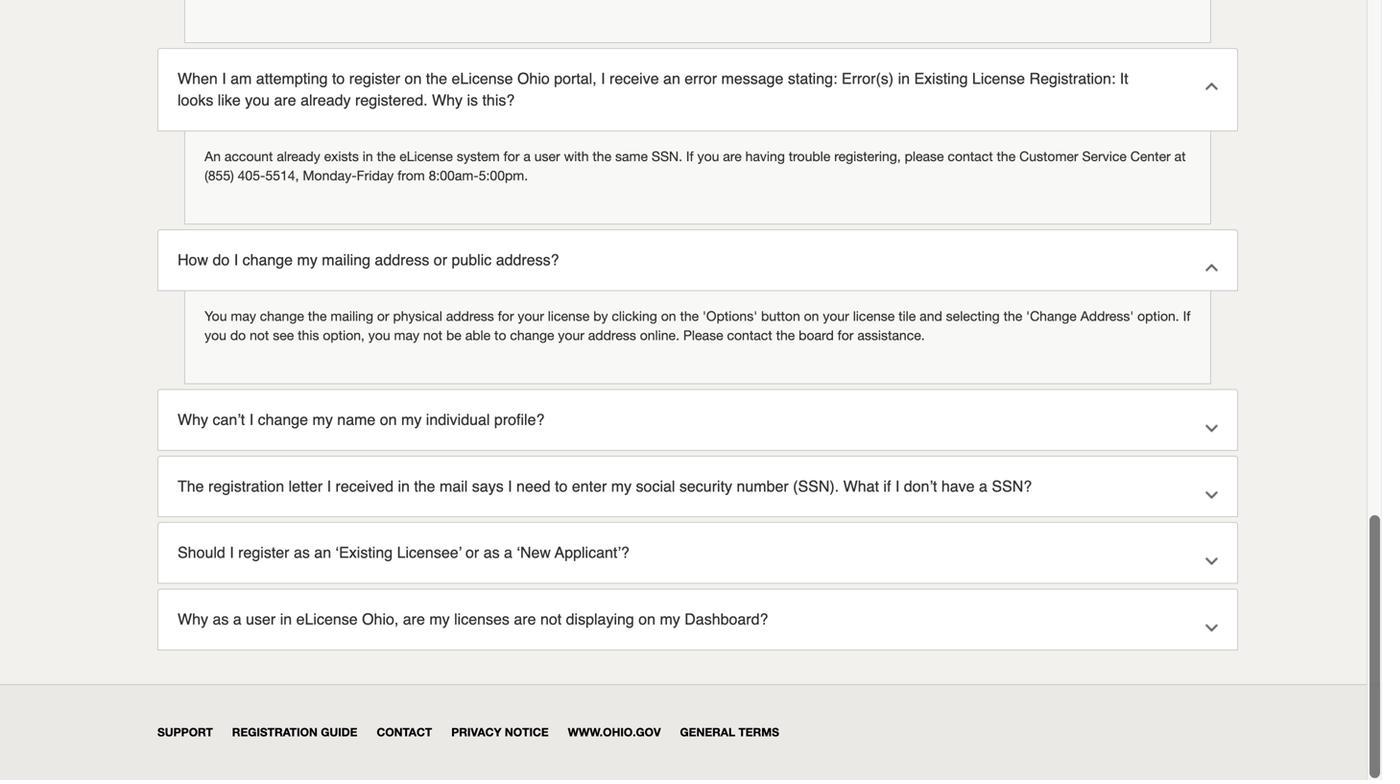 Task type: vqa. For each thing, say whether or not it's contained in the screenshot.
at
yes



Task type: describe. For each thing, give the bounding box(es) containing it.
how
[[178, 251, 208, 269]]

dashboard?
[[685, 611, 769, 629]]

2 horizontal spatial your
[[823, 308, 850, 324]]

my right enter in the bottom of the page
[[612, 478, 632, 495]]

registration guide link
[[232, 726, 358, 739]]

the
[[178, 478, 204, 495]]

this
[[298, 327, 319, 343]]

able
[[465, 327, 491, 343]]

0 vertical spatial mailing
[[322, 251, 371, 269]]

looks
[[178, 91, 214, 109]]

existing
[[915, 70, 969, 88]]

be
[[447, 327, 462, 343]]

'existing
[[336, 544, 393, 562]]

i right can't
[[249, 411, 254, 429]]

online.
[[640, 327, 680, 343]]

on right displaying on the bottom left of the page
[[639, 611, 656, 629]]

if
[[884, 478, 892, 495]]

exists
[[324, 148, 359, 164]]

don't
[[904, 478, 938, 495]]

name
[[337, 411, 376, 429]]

if you do not see this option, you may not be able to change your address online. please contact the board for assistance.
[[205, 308, 1191, 343]]

may inside if you do not see this option, you may not be able to change your address online. please contact the board for assistance.
[[394, 327, 420, 343]]

please
[[684, 327, 724, 343]]

an inside when i am attempting to register on the elicense ohio portal, i receive an error message stating: error(s) in existing license registration: it looks like you are already registered. why is this?
[[664, 70, 681, 88]]

on right "name"
[[380, 411, 397, 429]]

the up the friday
[[377, 148, 396, 164]]

you
[[205, 308, 227, 324]]

assistance.
[[858, 327, 925, 343]]

receive
[[610, 70, 659, 88]]

licenses
[[454, 611, 510, 629]]

my left licenses
[[430, 611, 450, 629]]

the right with
[[593, 148, 612, 164]]

you may change the mailing or physical address for your license by clicking on the 'options' button on your license tile and selecting the 'change address' option.
[[205, 308, 1184, 324]]

already inside an account already exists in the elicense system for a user with the same ssn. if you are having trouble registering, please contact the customer service center at (855) 405-5514, monday-friday from 8:00am-5:00pm
[[277, 148, 321, 164]]

registration
[[232, 726, 318, 739]]

account
[[225, 148, 273, 164]]

trouble
[[789, 148, 831, 164]]

the inside when i am attempting to register on the elicense ohio portal, i receive an error message stating: error(s) in existing license registration: it looks like you are already registered. why is this?
[[426, 70, 448, 88]]

physical
[[393, 308, 443, 324]]

i right the how
[[234, 251, 238, 269]]

please
[[905, 148, 945, 164]]

5514,
[[265, 168, 299, 183]]

selecting
[[947, 308, 1000, 324]]

the left customer
[[997, 148, 1016, 164]]

a inside an account already exists in the elicense system for a user with the same ssn. if you are having trouble registering, please contact the customer service center at (855) 405-5514, monday-friday from 8:00am-5:00pm
[[524, 148, 531, 164]]

in inside an account already exists in the elicense system for a user with the same ssn. if you are having trouble registering, please contact the customer service center at (855) 405-5514, monday-friday from 8:00am-5:00pm
[[363, 148, 373, 164]]

why for why can't i change my name on my individual profile?
[[178, 411, 208, 429]]

'new
[[517, 544, 551, 562]]

0 vertical spatial may
[[231, 308, 256, 324]]

the up please
[[680, 308, 699, 324]]

0 horizontal spatial your
[[518, 308, 544, 324]]

support link
[[157, 726, 213, 739]]

support
[[157, 726, 213, 739]]

for for address
[[498, 308, 514, 324]]

individual
[[426, 411, 490, 429]]

service
[[1083, 148, 1127, 164]]

ssn?
[[992, 478, 1033, 495]]

0 horizontal spatial or
[[377, 308, 390, 324]]

enter
[[572, 478, 607, 495]]

security
[[680, 478, 733, 495]]

2 vertical spatial elicense
[[296, 611, 358, 629]]

change right can't
[[258, 411, 308, 429]]

have
[[942, 478, 975, 495]]

2 license from the left
[[853, 308, 895, 324]]

0 horizontal spatial as
[[213, 611, 229, 629]]

0 vertical spatial do
[[213, 251, 230, 269]]

when i am attempting to register on the elicense ohio portal, i receive an error message stating: error(s) in existing license registration: it looks like you are already registered. why is this?
[[178, 70, 1129, 109]]

0 vertical spatial address
[[375, 251, 430, 269]]

2 horizontal spatial not
[[541, 611, 562, 629]]

(ssn).
[[793, 478, 840, 495]]

can't
[[213, 411, 245, 429]]

2 horizontal spatial as
[[484, 544, 500, 562]]

privacy notice link
[[452, 726, 549, 739]]

my left dashboard?
[[660, 611, 681, 629]]

to inside if you do not see this option, you may not be able to change your address online. please contact the board for assistance.
[[495, 327, 507, 343]]

www.ohio.gov
[[568, 726, 661, 739]]

registered.
[[355, 91, 428, 109]]

why can't i change my name on my individual profile?
[[178, 411, 545, 429]]

contact inside if you do not see this option, you may not be able to change your address online. please contact the board for assistance.
[[727, 327, 773, 343]]

my left individual
[[401, 411, 422, 429]]

already inside when i am attempting to register on the elicense ohio portal, i receive an error message stating: error(s) in existing license registration: it looks like you are already registered. why is this?
[[301, 91, 351, 109]]

licensee'
[[397, 544, 462, 562]]

you right the option,
[[369, 327, 390, 343]]

1 vertical spatial address
[[446, 308, 494, 324]]

says
[[472, 478, 504, 495]]

at
[[1175, 148, 1187, 164]]

elicense inside when i am attempting to register on the elicense ohio portal, i receive an error message stating: error(s) in existing license registration: it looks like you are already registered. why is this?
[[452, 70, 513, 88]]

see
[[273, 327, 294, 343]]

to inside when i am attempting to register on the elicense ohio portal, i receive an error message stating: error(s) in existing license registration: it looks like you are already registered. why is this?
[[332, 70, 345, 88]]

register inside when i am attempting to register on the elicense ohio portal, i receive an error message stating: error(s) in existing license registration: it looks like you are already registered. why is this?
[[349, 70, 401, 88]]

what
[[844, 478, 880, 495]]

do inside if you do not see this option, you may not be able to change your address online. please contact the board for assistance.
[[230, 327, 246, 343]]

contact
[[377, 726, 432, 739]]

an
[[205, 148, 221, 164]]

1 horizontal spatial as
[[294, 544, 310, 562]]

portal,
[[554, 70, 597, 88]]

registration guide
[[232, 726, 358, 739]]

change up see
[[260, 308, 304, 324]]

license
[[973, 70, 1026, 88]]

contact inside an account already exists in the elicense system for a user with the same ssn. if you are having trouble registering, please contact the customer service center at (855) 405-5514, monday-friday from 8:00am-5:00pm
[[948, 148, 994, 164]]

in right received
[[398, 478, 410, 495]]

registering,
[[835, 148, 901, 164]]

ohio,
[[362, 611, 399, 629]]

button
[[762, 308, 801, 324]]

friday
[[357, 168, 394, 183]]

with
[[564, 148, 589, 164]]

on inside when i am attempting to register on the elicense ohio portal, i receive an error message stating: error(s) in existing license registration: it looks like you are already registered. why is this?
[[405, 70, 422, 88]]

privacy notice
[[452, 726, 549, 739]]

my left "name"
[[313, 411, 333, 429]]

privacy
[[452, 726, 502, 739]]

how do i change my mailing address or public address?
[[178, 251, 559, 269]]

i right the portal,
[[601, 70, 606, 88]]

system
[[457, 148, 500, 164]]

5:00pm
[[479, 168, 525, 183]]

profile?
[[495, 411, 545, 429]]

your inside if you do not see this option, you may not be able to change your address online. please contact the board for assistance.
[[558, 327, 585, 343]]

the up this
[[308, 308, 327, 324]]

when
[[178, 70, 218, 88]]

the inside if you do not see this option, you may not be able to change your address online. please contact the board for assistance.
[[777, 327, 795, 343]]

registration:
[[1030, 70, 1116, 88]]

stating:
[[788, 70, 838, 88]]



Task type: locate. For each thing, give the bounding box(es) containing it.
you inside an account already exists in the elicense system for a user with the same ssn. if you are having trouble registering, please contact the customer service center at (855) 405-5514, monday-friday from 8:00am-5:00pm
[[698, 148, 720, 164]]

received
[[336, 478, 394, 495]]

general
[[680, 726, 736, 739]]

address'
[[1081, 308, 1134, 324]]

for down the address?
[[498, 308, 514, 324]]

the down the button
[[777, 327, 795, 343]]

to right need
[[555, 478, 568, 495]]

elicense
[[452, 70, 513, 88], [400, 148, 453, 164], [296, 611, 358, 629]]

address up able
[[446, 308, 494, 324]]

am
[[231, 70, 252, 88]]

1 horizontal spatial or
[[434, 251, 448, 269]]

registration
[[208, 478, 284, 495]]

1 vertical spatial contact
[[727, 327, 773, 343]]

(855)
[[205, 168, 234, 183]]

public
[[452, 251, 492, 269]]

by
[[594, 308, 608, 324]]

register up registered.
[[349, 70, 401, 88]]

1 vertical spatial do
[[230, 327, 246, 343]]

the left mail
[[414, 478, 436, 495]]

1 horizontal spatial license
[[853, 308, 895, 324]]

1 horizontal spatial register
[[349, 70, 401, 88]]

this?
[[483, 91, 515, 109]]

license up assistance.
[[853, 308, 895, 324]]

tile
[[899, 308, 916, 324]]

already
[[301, 91, 351, 109], [277, 148, 321, 164]]

i left the am
[[222, 70, 226, 88]]

1 vertical spatial may
[[394, 327, 420, 343]]

0 vertical spatial if
[[687, 148, 694, 164]]

0 horizontal spatial not
[[250, 327, 269, 343]]

terms
[[739, 726, 780, 739]]

customer
[[1020, 148, 1079, 164]]

on up online.
[[661, 308, 677, 324]]

address?
[[496, 251, 559, 269]]

i right "says"
[[508, 478, 512, 495]]

1 vertical spatial why
[[178, 411, 208, 429]]

as down should
[[213, 611, 229, 629]]

why for why as a user in elicense ohio, are my licenses are not displaying on my dashboard?
[[178, 611, 208, 629]]

elicense inside an account already exists in the elicense system for a user with the same ssn. if you are having trouble registering, please contact the customer service center at (855) 405-5514, monday-friday from 8:00am-5:00pm
[[400, 148, 453, 164]]

need
[[517, 478, 551, 495]]

in up the friday
[[363, 148, 373, 164]]

or left the public
[[434, 251, 448, 269]]

you
[[245, 91, 270, 109], [698, 148, 720, 164], [205, 327, 227, 343], [369, 327, 390, 343]]

may
[[231, 308, 256, 324], [394, 327, 420, 343]]

general terms link
[[680, 726, 780, 739]]

0 vertical spatial to
[[332, 70, 345, 88]]

0 horizontal spatial register
[[238, 544, 290, 562]]

error(s)
[[842, 70, 894, 88]]

are inside when i am attempting to register on the elicense ohio portal, i receive an error message stating: error(s) in existing license registration: it looks like you are already registered. why is this?
[[274, 91, 296, 109]]

from
[[398, 168, 425, 183]]

1 horizontal spatial if
[[1184, 308, 1191, 324]]

2 vertical spatial address
[[588, 327, 637, 343]]

why as a user in elicense ohio, are my licenses are not displaying on my dashboard?
[[178, 611, 769, 629]]

if inside an account already exists in the elicense system for a user with the same ssn. if you are having trouble registering, please contact the customer service center at (855) 405-5514, monday-friday from 8:00am-5:00pm
[[687, 148, 694, 164]]

1 vertical spatial elicense
[[400, 148, 453, 164]]

why left can't
[[178, 411, 208, 429]]

if right ssn.
[[687, 148, 694, 164]]

1 horizontal spatial contact
[[948, 148, 994, 164]]

2 vertical spatial for
[[838, 327, 854, 343]]

in left ohio,
[[280, 611, 292, 629]]

is
[[467, 91, 478, 109]]

address up physical
[[375, 251, 430, 269]]

1 vertical spatial for
[[498, 308, 514, 324]]

'change
[[1027, 308, 1077, 324]]

for right board
[[838, 327, 854, 343]]

mail
[[440, 478, 468, 495]]

2 horizontal spatial or
[[466, 544, 479, 562]]

clicking
[[612, 308, 658, 324]]

change right the how
[[243, 251, 293, 269]]

1 horizontal spatial may
[[394, 327, 420, 343]]

register right should
[[238, 544, 290, 562]]

not left see
[[250, 327, 269, 343]]

1 vertical spatial if
[[1184, 308, 1191, 324]]

1 horizontal spatial to
[[495, 327, 507, 343]]

1 vertical spatial or
[[377, 308, 390, 324]]

contact link
[[377, 726, 432, 739]]

the registration letter i received in the mail says i need to enter my social security number (ssn). what if i don't have a ssn?
[[178, 478, 1033, 495]]

applicant'?
[[555, 544, 630, 562]]

elicense left ohio,
[[296, 611, 358, 629]]

may right you
[[231, 308, 256, 324]]

on up board
[[804, 308, 820, 324]]

0 horizontal spatial user
[[246, 611, 276, 629]]

0 horizontal spatial address
[[375, 251, 430, 269]]

already down the attempting
[[301, 91, 351, 109]]

license left by at the left of the page
[[548, 308, 590, 324]]

contact right please
[[948, 148, 994, 164]]

the up registered.
[[426, 70, 448, 88]]

ssn.
[[652, 148, 683, 164]]

why left "is"
[[432, 91, 463, 109]]

why down should
[[178, 611, 208, 629]]

i right if at the bottom right
[[896, 478, 900, 495]]

0 vertical spatial an
[[664, 70, 681, 88]]

1 vertical spatial an
[[314, 544, 331, 562]]

or
[[434, 251, 448, 269], [377, 308, 390, 324], [466, 544, 479, 562]]

if inside if you do not see this option, you may not be able to change your address online. please contact the board for assistance.
[[1184, 308, 1191, 324]]

do right the how
[[213, 251, 230, 269]]

or left physical
[[377, 308, 390, 324]]

1 license from the left
[[548, 308, 590, 324]]

0 vertical spatial for
[[504, 148, 520, 164]]

if right option.
[[1184, 308, 1191, 324]]

user
[[535, 148, 561, 164], [246, 611, 276, 629]]

1 horizontal spatial not
[[423, 327, 443, 343]]

as left 'existing
[[294, 544, 310, 562]]

guide
[[321, 726, 358, 739]]

i right letter
[[327, 478, 331, 495]]

or for licensee'
[[466, 544, 479, 562]]

my up this
[[297, 251, 318, 269]]

an account already exists in the elicense system for a user with the same ssn. if you are having trouble registering, please contact the customer service center at (855) 405-5514, monday-friday from 8:00am-5:00pm
[[205, 148, 1187, 183]]

elicense up from
[[400, 148, 453, 164]]

displaying
[[566, 611, 635, 629]]

in inside when i am attempting to register on the elicense ohio portal, i receive an error message stating: error(s) in existing license registration: it looks like you are already registered. why is this?
[[898, 70, 910, 88]]

contact
[[948, 148, 994, 164], [727, 327, 773, 343]]

2 vertical spatial why
[[178, 611, 208, 629]]

ohio
[[518, 70, 550, 88]]

to right able
[[495, 327, 507, 343]]

8:00am-
[[429, 168, 479, 183]]

in right error(s)
[[898, 70, 910, 88]]

address inside if you do not see this option, you may not be able to change your address online. please contact the board for assistance.
[[588, 327, 637, 343]]

already up 5514,
[[277, 148, 321, 164]]

0 vertical spatial user
[[535, 148, 561, 164]]

www.ohio.gov link
[[568, 726, 661, 739]]

do
[[213, 251, 230, 269], [230, 327, 246, 343]]

the left 'change
[[1004, 308, 1023, 324]]

elicense up "is"
[[452, 70, 513, 88]]

or right licensee'
[[466, 544, 479, 562]]

should i register as an 'existing licensee' or as a 'new applicant'?
[[178, 544, 630, 562]]

1 vertical spatial to
[[495, 327, 507, 343]]

same
[[616, 148, 648, 164]]

you down the am
[[245, 91, 270, 109]]

board
[[799, 327, 834, 343]]

not left be
[[423, 327, 443, 343]]

for for system
[[504, 148, 520, 164]]

on up registered.
[[405, 70, 422, 88]]

1 vertical spatial mailing
[[331, 308, 374, 324]]

1 horizontal spatial your
[[558, 327, 585, 343]]

you inside when i am attempting to register on the elicense ohio portal, i receive an error message stating: error(s) in existing license registration: it looks like you are already registered. why is this?
[[245, 91, 270, 109]]

option.
[[1138, 308, 1180, 324]]

.
[[525, 168, 528, 183]]

are down the attempting
[[274, 91, 296, 109]]

change right able
[[510, 327, 555, 343]]

0 vertical spatial register
[[349, 70, 401, 88]]

2 vertical spatial to
[[555, 478, 568, 495]]

0 horizontal spatial to
[[332, 70, 345, 88]]

i
[[222, 70, 226, 88], [601, 70, 606, 88], [234, 251, 238, 269], [249, 411, 254, 429], [327, 478, 331, 495], [508, 478, 512, 495], [896, 478, 900, 495], [230, 544, 234, 562]]

1 horizontal spatial an
[[664, 70, 681, 88]]

general terms
[[680, 726, 780, 739]]

you down you
[[205, 327, 227, 343]]

contact down 'options' on the right top
[[727, 327, 773, 343]]

if
[[687, 148, 694, 164], [1184, 308, 1191, 324]]

'options'
[[703, 308, 758, 324]]

do left see
[[230, 327, 246, 343]]

2 horizontal spatial address
[[588, 327, 637, 343]]

mailing
[[322, 251, 371, 269], [331, 308, 374, 324]]

social
[[636, 478, 676, 495]]

2 vertical spatial or
[[466, 544, 479, 562]]

for
[[504, 148, 520, 164], [498, 308, 514, 324], [838, 327, 854, 343]]

why inside when i am attempting to register on the elicense ohio portal, i receive an error message stating: error(s) in existing license registration: it looks like you are already registered. why is this?
[[432, 91, 463, 109]]

1 horizontal spatial user
[[535, 148, 561, 164]]

0 horizontal spatial may
[[231, 308, 256, 324]]

0 vertical spatial or
[[434, 251, 448, 269]]

you right ssn.
[[698, 148, 720, 164]]

are inside an account already exists in the elicense system for a user with the same ssn. if you are having trouble registering, please contact the customer service center at (855) 405-5514, monday-friday from 8:00am-5:00pm
[[723, 148, 742, 164]]

for up 5:00pm at the top
[[504, 148, 520, 164]]

register
[[349, 70, 401, 88], [238, 544, 290, 562]]

not
[[250, 327, 269, 343], [423, 327, 443, 343], [541, 611, 562, 629]]

number
[[737, 478, 789, 495]]

0 horizontal spatial an
[[314, 544, 331, 562]]

may down physical
[[394, 327, 420, 343]]

address down by at the left of the page
[[588, 327, 637, 343]]

why
[[432, 91, 463, 109], [178, 411, 208, 429], [178, 611, 208, 629]]

0 vertical spatial already
[[301, 91, 351, 109]]

and
[[920, 308, 943, 324]]

for inside an account already exists in the elicense system for a user with the same ssn. if you are having trouble registering, please contact the customer service center at (855) 405-5514, monday-friday from 8:00am-5:00pm
[[504, 148, 520, 164]]

are right licenses
[[514, 611, 536, 629]]

0 horizontal spatial contact
[[727, 327, 773, 343]]

1 vertical spatial register
[[238, 544, 290, 562]]

1 horizontal spatial address
[[446, 308, 494, 324]]

0 vertical spatial elicense
[[452, 70, 513, 88]]

0 vertical spatial contact
[[948, 148, 994, 164]]

attempting
[[256, 70, 328, 88]]

option,
[[323, 327, 365, 343]]

or for address
[[434, 251, 448, 269]]

0 vertical spatial why
[[432, 91, 463, 109]]

are left having
[[723, 148, 742, 164]]

for inside if you do not see this option, you may not be able to change your address online. please contact the board for assistance.
[[838, 327, 854, 343]]

1 vertical spatial user
[[246, 611, 276, 629]]

change inside if you do not see this option, you may not be able to change your address online. please contact the board for assistance.
[[510, 327, 555, 343]]

like
[[218, 91, 241, 109]]

1 vertical spatial already
[[277, 148, 321, 164]]

405-
[[238, 168, 265, 183]]

i right should
[[230, 544, 234, 562]]

are right ohio,
[[403, 611, 425, 629]]

license
[[548, 308, 590, 324], [853, 308, 895, 324]]

not left displaying on the bottom left of the page
[[541, 611, 562, 629]]

on
[[405, 70, 422, 88], [661, 308, 677, 324], [804, 308, 820, 324], [380, 411, 397, 429], [639, 611, 656, 629]]

to
[[332, 70, 345, 88], [495, 327, 507, 343], [555, 478, 568, 495]]

my
[[297, 251, 318, 269], [313, 411, 333, 429], [401, 411, 422, 429], [612, 478, 632, 495], [430, 611, 450, 629], [660, 611, 681, 629]]

user inside an account already exists in the elicense system for a user with the same ssn. if you are having trouble registering, please contact the customer service center at (855) 405-5514, monday-friday from 8:00am-5:00pm
[[535, 148, 561, 164]]

letter
[[289, 478, 323, 495]]

to right the attempting
[[332, 70, 345, 88]]

an left 'existing
[[314, 544, 331, 562]]

in
[[898, 70, 910, 88], [363, 148, 373, 164], [398, 478, 410, 495], [280, 611, 292, 629]]

0 horizontal spatial license
[[548, 308, 590, 324]]

as left the 'new
[[484, 544, 500, 562]]

0 horizontal spatial if
[[687, 148, 694, 164]]

2 horizontal spatial to
[[555, 478, 568, 495]]

an left error
[[664, 70, 681, 88]]



